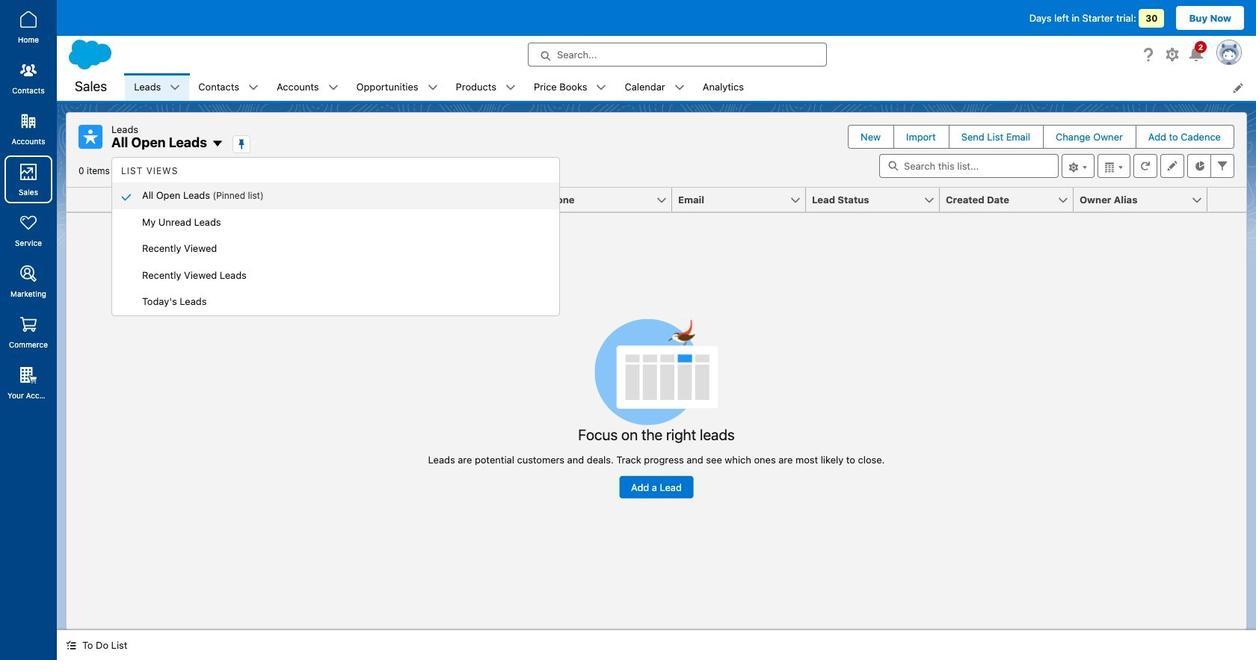 Task type: vqa. For each thing, say whether or not it's contained in the screenshot.
sixth LIST ITEM from right
yes



Task type: describe. For each thing, give the bounding box(es) containing it.
6 list item from the left
[[525, 73, 616, 101]]

action image
[[1208, 188, 1247, 212]]

name element
[[135, 188, 280, 212]]

all open leads status
[[79, 165, 348, 176]]

item number image
[[67, 188, 111, 212]]

0 horizontal spatial text default image
[[170, 83, 180, 93]]

all open leads|leads|list view element
[[66, 112, 1247, 630]]

cell inside all open leads|leads|list view element
[[111, 188, 135, 212]]

email element
[[672, 188, 815, 212]]

5 list item from the left
[[447, 73, 525, 101]]

company element
[[271, 188, 414, 212]]

7 list item from the left
[[616, 73, 694, 101]]

2 horizontal spatial text default image
[[328, 83, 338, 93]]

created date element
[[940, 188, 1083, 212]]

phone element
[[538, 188, 681, 212]]

leads | list views list box
[[112, 159, 559, 315]]

4 list item from the left
[[347, 73, 447, 101]]



Task type: locate. For each thing, give the bounding box(es) containing it.
cell
[[111, 188, 135, 212]]

list item
[[125, 73, 189, 101], [189, 73, 268, 101], [268, 73, 347, 101], [347, 73, 447, 101], [447, 73, 525, 101], [525, 73, 616, 101], [616, 73, 694, 101]]

1 horizontal spatial text default image
[[212, 138, 224, 150]]

state/province element
[[405, 188, 547, 212]]

Search All Open Leads list view. search field
[[879, 154, 1059, 178]]

2 list item from the left
[[189, 73, 268, 101]]

action element
[[1208, 188, 1247, 212]]

status
[[428, 319, 885, 499]]

list
[[125, 73, 1256, 101]]

owner alias element
[[1074, 188, 1217, 212]]

text default image inside all open leads|leads|list view element
[[212, 138, 224, 150]]

1 list item from the left
[[125, 73, 189, 101]]

text default image
[[248, 83, 259, 93], [427, 83, 438, 93], [506, 83, 516, 93], [596, 83, 607, 93], [674, 83, 685, 93], [66, 640, 76, 651]]

3 list item from the left
[[268, 73, 347, 101]]

item number element
[[67, 188, 111, 212]]

text default image
[[170, 83, 180, 93], [328, 83, 338, 93], [212, 138, 224, 150]]

lead status element
[[806, 188, 949, 212]]



